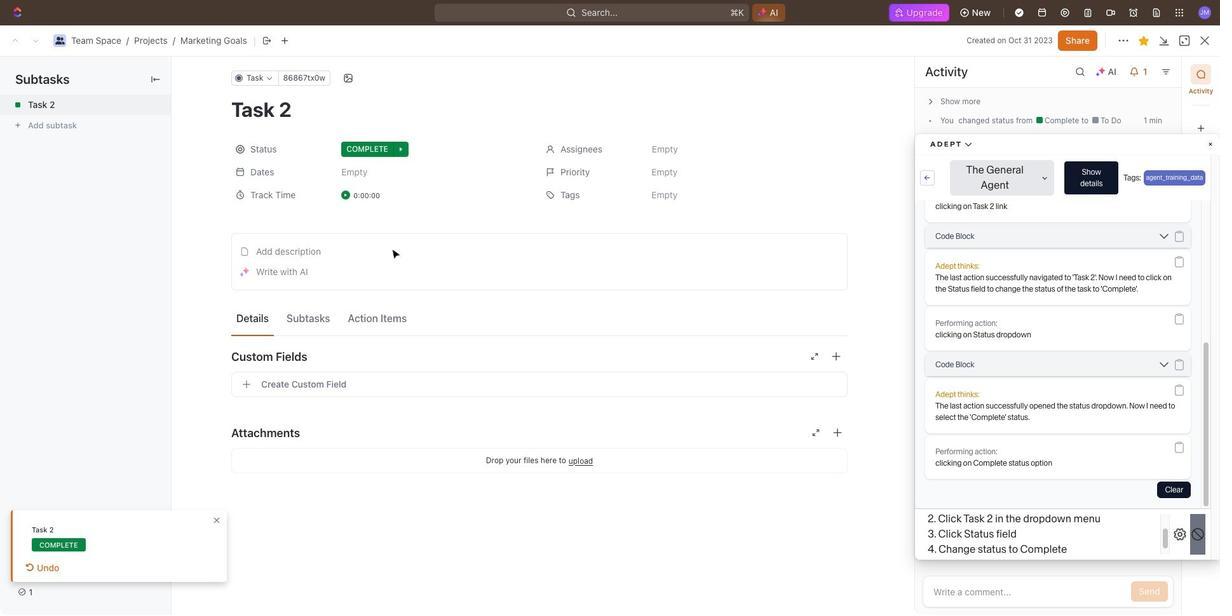 Task type: locate. For each thing, give the bounding box(es) containing it.
user group image
[[55, 37, 65, 44]]

task sidebar navigation tab list
[[1187, 64, 1215, 139]]

sidebar navigation
[[0, 54, 162, 615]]

Edit task name text field
[[231, 97, 848, 121]]

alert
[[162, 85, 1213, 113]]

task sidebar content section
[[912, 57, 1181, 615]]



Task type: vqa. For each thing, say whether or not it's contained in the screenshot.
Task sidebar content section
yes



Task type: describe. For each thing, give the bounding box(es) containing it.
Search tasks... text field
[[1005, 454, 1132, 473]]



